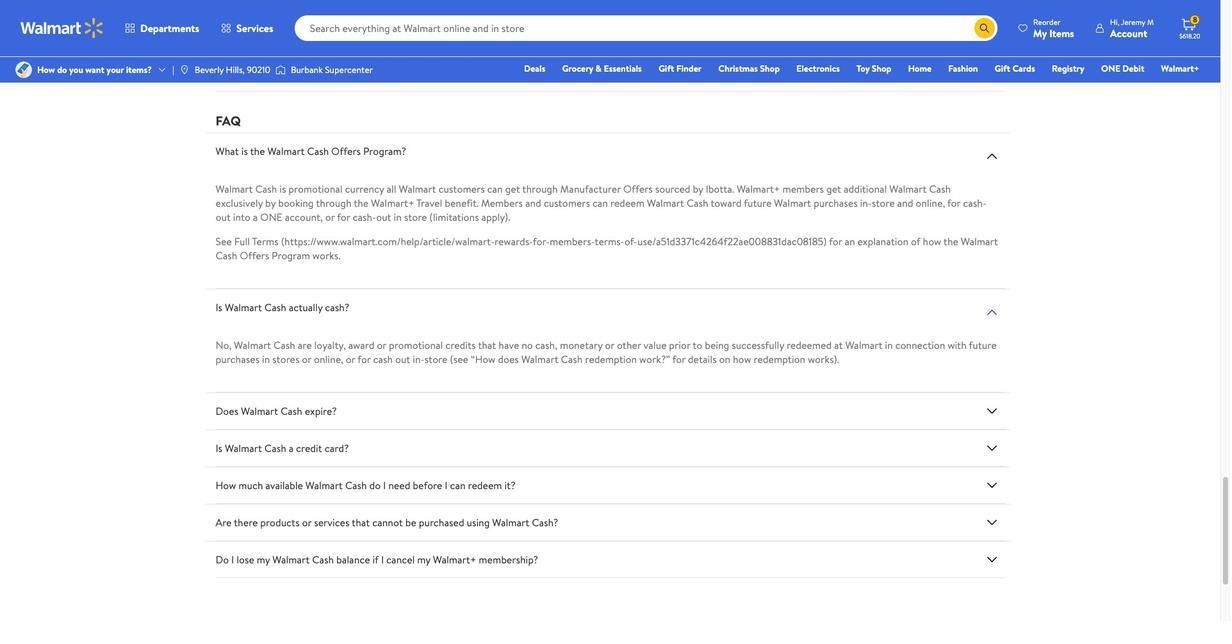 Task type: locate. For each thing, give the bounding box(es) containing it.
 image for how
[[15, 62, 32, 78]]

terms-
[[595, 235, 625, 249]]

0 horizontal spatial shop
[[760, 62, 780, 75]]

1 horizontal spatial my
[[417, 553, 431, 567]]

of
[[418, 23, 428, 37], [817, 37, 826, 52], [911, 235, 921, 249]]

how inside no, walmart cash are loyalty, award or promotional credits that have no cash, monetary or other value prior to being successfully redeemed at walmart in connection with future purchases in stores or online, or for cash out in-store (see "how does walmart cash redemption work?" for details on how redemption works).
[[733, 353, 752, 367]]

0 vertical spatial need
[[343, 23, 365, 37]]

in up burbank
[[302, 37, 310, 52]]

2 horizontal spatial offers
[[623, 182, 653, 196]]

how for how do you want your items?
[[37, 63, 55, 76]]

0 horizontal spatial  image
[[15, 62, 32, 78]]

of left $25
[[418, 23, 428, 37]]

1 horizontal spatial &
[[851, 37, 857, 52]]

electronics link
[[791, 62, 846, 76]]

1 get from the left
[[505, 182, 520, 196]]

|
[[172, 63, 174, 76]]

travel
[[417, 196, 442, 211]]

of right explanation
[[911, 235, 921, 249]]

need inside to cash out in-store, you will need a minimum of $25 walmart cash. the maximum amount you can redeem for cash in a single day is $500, unless otherwise notified in a single week is $1,000, and in a single month is $2,000. the maximum amount you can redeem for in-store or online purchases, or a combination of cash & in-store or online purchases, is $2,000 per day.
[[343, 23, 365, 37]]

& right grocery
[[596, 62, 602, 75]]

by left booking
[[265, 196, 276, 211]]

that inside no, walmart cash are loyalty, award or promotional credits that have no cash, monetary or other value prior to being successfully redeemed at walmart in connection with future purchases in stores or online, or for cash out in-store (see "how does walmart cash redemption work?" for details on how redemption works).
[[478, 339, 496, 353]]

0 vertical spatial promotional
[[289, 182, 343, 196]]

work?"
[[639, 353, 670, 367]]

what is the walmart cash offers program?
[[216, 145, 406, 159]]

connection
[[896, 339, 946, 353]]

2 get from the left
[[827, 182, 842, 196]]

cash right loyalty,
[[373, 353, 393, 367]]

in inside the walmart cash is promotional currency all walmart customers can get through manufacturer offers sourced by ibotta. walmart+ members get additional walmart cash exclusively by booking through the walmart+ travel benefit. members and customers can redeem walmart cash toward future walmart purchases in-store and online, for cash- out into a one account, or for cash-out in store (limitations apply).
[[394, 211, 402, 225]]

purchases inside no, walmart cash are loyalty, award or promotional credits that have no cash, monetary or other value prior to being successfully redeemed at walmart in connection with future purchases in stores or online, or for cash out in-store (see "how does walmart cash redemption work?" for details on how redemption works).
[[216, 353, 260, 367]]

0 vertical spatial one
[[1102, 62, 1121, 75]]

full
[[234, 235, 250, 249]]

sourced
[[655, 182, 691, 196]]

a right into
[[253, 211, 258, 225]]

need for a
[[343, 23, 365, 37]]

0 vertical spatial is
[[216, 301, 222, 315]]

2 horizontal spatial and
[[898, 196, 914, 211]]

single left day
[[743, 23, 768, 37]]

in- inside the walmart cash is promotional currency all walmart customers can get through manufacturer offers sourced by ibotta. walmart+ members get additional walmart cash exclusively by booking through the walmart+ travel benefit. members and customers can redeem walmart cash toward future walmart purchases in-store and online, for cash- out into a one account, or for cash-out in store (limitations apply).
[[860, 196, 872, 211]]

a
[[367, 23, 372, 37], [736, 23, 740, 37], [948, 23, 953, 37], [312, 37, 317, 52], [752, 37, 756, 52], [253, 211, 258, 225], [289, 442, 294, 456]]

Walmart Site-Wide search field
[[295, 15, 998, 41]]

0 vertical spatial future
[[744, 196, 772, 211]]

cash- down currency
[[353, 211, 376, 225]]

2 gift from the left
[[995, 62, 1011, 75]]

get right members
[[827, 182, 842, 196]]

home link
[[903, 62, 938, 76]]

offers inside the see full terms (https://www.walmart.com/help/article/walmart-rewards-for-members-terms-of-use/a51d3371c4264f22ae008831dac08185) for an explanation of how the walmart cash offers program works.
[[240, 249, 269, 263]]

1 shop from the left
[[760, 62, 780, 75]]

or
[[649, 37, 659, 52], [740, 37, 749, 52], [897, 37, 907, 52], [325, 211, 335, 225], [377, 339, 387, 353], [605, 339, 615, 353], [302, 353, 312, 367], [346, 353, 355, 367], [302, 516, 312, 530]]

1 vertical spatial how
[[216, 479, 236, 493]]

purchases, up christmas
[[691, 37, 737, 52]]

are there products or services that cannot be purchased using walmart cash?
[[216, 516, 558, 530]]

gift finder link
[[653, 62, 708, 76]]

cash.
[[489, 23, 512, 37]]

0 horizontal spatial purchases,
[[691, 37, 737, 52]]

being
[[705, 339, 730, 353]]

0 vertical spatial how
[[923, 235, 942, 249]]

1 horizontal spatial get
[[827, 182, 842, 196]]

0 horizontal spatial online
[[661, 37, 688, 52]]

8
[[1193, 14, 1198, 25]]

store up essentials
[[624, 37, 647, 52]]

is right month
[[379, 37, 386, 52]]

is
[[789, 23, 795, 37], [241, 37, 248, 52], [379, 37, 386, 52], [987, 37, 994, 52], [241, 145, 248, 159], [280, 182, 286, 196]]

you
[[308, 23, 324, 37], [615, 23, 631, 37], [524, 37, 540, 52], [69, 63, 83, 76]]

walmart
[[449, 23, 486, 37], [268, 145, 305, 159], [216, 182, 253, 196], [399, 182, 436, 196], [890, 182, 927, 196], [647, 196, 684, 211], [774, 196, 811, 211], [961, 235, 998, 249], [225, 301, 262, 315], [234, 339, 271, 353], [846, 339, 883, 353], [521, 353, 559, 367], [241, 405, 278, 419], [225, 442, 262, 456], [306, 479, 343, 493], [492, 516, 530, 530], [273, 553, 310, 567]]

2 vertical spatial the
[[944, 235, 959, 249]]

1 vertical spatial future
[[969, 339, 997, 353]]

2 horizontal spatial the
[[944, 235, 959, 249]]

gift inside 'link'
[[659, 62, 674, 75]]

out right the award
[[395, 353, 410, 367]]

and right the members
[[525, 196, 541, 211]]

shop for christmas shop
[[760, 62, 780, 75]]

need
[[343, 23, 365, 37], [389, 479, 410, 493]]

offers left sourced
[[623, 182, 653, 196]]

a inside the walmart cash is promotional currency all walmart customers can get through manufacturer offers sourced by ibotta. walmart+ members get additional walmart cash exclusively by booking through the walmart+ travel benefit. members and customers can redeem walmart cash toward future walmart purchases in-store and online, for cash- out into a one account, or for cash-out in store (limitations apply).
[[253, 211, 258, 225]]

offers inside the walmart cash is promotional currency all walmart customers can get through manufacturer offers sourced by ibotta. walmart+ members get additional walmart cash exclusively by booking through the walmart+ travel benefit. members and customers can redeem walmart cash toward future walmart purchases in-store and online, for cash- out into a one account, or for cash-out in store (limitations apply).
[[623, 182, 653, 196]]

 image
[[276, 63, 286, 76]]

of inside the see full terms (https://www.walmart.com/help/article/walmart-rewards-for-members-terms-of-use/a51d3371c4264f22ae008831dac08185) for an explanation of how the walmart cash offers program works.
[[911, 235, 921, 249]]

out inside to cash out in-store, you will need a minimum of $25 walmart cash. the maximum amount you can redeem for cash in a single day is $500, unless otherwise notified in a single week is $1,000, and in a single month is $2,000. the maximum amount you can redeem for in-store or online purchases, or a combination of cash & in-store or online purchases, is $2,000 per day.
[[250, 23, 265, 37]]

in left the stores
[[262, 353, 270, 367]]

in up christmas
[[725, 23, 733, 37]]

items?
[[126, 63, 152, 76]]

walmart inside the see full terms (https://www.walmart.com/help/article/walmart-rewards-for-members-terms-of-use/a51d3371c4264f22ae008831dac08185) for an explanation of how the walmart cash offers program works.
[[961, 235, 998, 249]]

details
[[688, 353, 717, 367]]

(limitations
[[430, 211, 479, 225]]

shop inside toy shop link
[[872, 62, 892, 75]]

0 vertical spatial purchases
[[814, 196, 858, 211]]

1 horizontal spatial promotional
[[389, 339, 443, 353]]

how
[[923, 235, 942, 249], [733, 353, 752, 367]]

0 horizontal spatial promotional
[[289, 182, 343, 196]]

0 vertical spatial &
[[851, 37, 857, 52]]

that left cannot
[[352, 516, 370, 530]]

online up gift finder 'link'
[[661, 37, 688, 52]]

award
[[348, 339, 375, 353]]

1 horizontal spatial the
[[354, 196, 369, 211]]

1 vertical spatial online,
[[314, 353, 343, 367]]

through left manufacturer
[[523, 182, 558, 196]]

0 horizontal spatial future
[[744, 196, 772, 211]]

0 horizontal spatial how
[[733, 353, 752, 367]]

do left the want at left
[[57, 63, 67, 76]]

by left ibotta.
[[693, 182, 703, 196]]

0 vertical spatial how
[[37, 63, 55, 76]]

one debit
[[1102, 62, 1145, 75]]

amount
[[578, 23, 612, 37], [487, 37, 521, 52]]

one debit link
[[1096, 62, 1151, 76]]

1 horizontal spatial  image
[[179, 65, 190, 75]]

customers up (limitations
[[439, 182, 485, 196]]

that
[[478, 339, 496, 353], [352, 516, 370, 530]]

online, inside no, walmart cash are loyalty, award or promotional credits that have no cash, monetary or other value prior to being successfully redeemed at walmart in connection with future purchases in stores or online, or for cash out in-store (see "how does walmart cash redemption work?" for details on how redemption works).
[[314, 353, 343, 367]]

promotional left credits
[[389, 339, 443, 353]]

single up burbank supercenter
[[320, 37, 345, 52]]

in right notified
[[938, 23, 946, 37]]

 image right |
[[179, 65, 190, 75]]

0 horizontal spatial and
[[284, 37, 300, 52]]

1 horizontal spatial future
[[969, 339, 997, 353]]

it?
[[505, 479, 516, 493]]

0 horizontal spatial cash-
[[353, 211, 376, 225]]

1 vertical spatial one
[[260, 211, 283, 225]]

benefit.
[[445, 196, 479, 211]]

walmart+ right ibotta.
[[737, 182, 780, 196]]

gift
[[659, 62, 674, 75], [995, 62, 1011, 75]]

2 horizontal spatial single
[[955, 23, 981, 37]]

how right on
[[733, 353, 752, 367]]

are
[[216, 516, 232, 530]]

before
[[413, 479, 442, 493]]

1 gift from the left
[[659, 62, 674, 75]]

1 vertical spatial offers
[[623, 182, 653, 196]]

amount up grocery & essentials
[[578, 23, 612, 37]]

need right will
[[343, 23, 365, 37]]

hi,
[[1110, 16, 1120, 27]]

is down search icon
[[987, 37, 994, 52]]

cash inside the see full terms (https://www.walmart.com/help/article/walmart-rewards-for-members-terms-of-use/a51d3371c4264f22ae008831dac08185) for an explanation of how the walmart cash offers program works.
[[216, 249, 237, 263]]

no, walmart cash are loyalty, award or promotional credits that have no cash, monetary or other value prior to being successfully redeemed at walmart in connection with future purchases in stores or online, or for cash out in-store (see "how does walmart cash redemption work?" for details on how redemption works).
[[216, 339, 997, 367]]

1 vertical spatial need
[[389, 479, 410, 493]]

future inside no, walmart cash are loyalty, award or promotional credits that have no cash, monetary or other value prior to being successfully redeemed at walmart in connection with future purchases in stores or online, or for cash out in-store (see "how does walmart cash redemption work?" for details on how redemption works).
[[969, 339, 997, 353]]

0 horizontal spatial my
[[257, 553, 270, 567]]

out up (https://www.walmart.com/help/article/walmart-
[[376, 211, 391, 225]]

0 horizontal spatial gift
[[659, 62, 674, 75]]

2 shop from the left
[[872, 62, 892, 75]]

0 horizontal spatial how
[[37, 63, 55, 76]]

need left before
[[389, 479, 410, 493]]

a right notified
[[948, 23, 953, 37]]

for
[[688, 23, 701, 37], [597, 37, 610, 52], [948, 196, 961, 211], [337, 211, 350, 225], [829, 235, 842, 249], [358, 353, 371, 367], [673, 353, 686, 367]]

walmart+ left travel
[[371, 196, 414, 211]]

for-
[[533, 235, 550, 249]]

0 horizontal spatial that
[[352, 516, 370, 530]]

store up (https://www.walmart.com/help/article/walmart-
[[404, 211, 427, 225]]

or inside the walmart cash is promotional currency all walmart customers can get through manufacturer offers sourced by ibotta. walmart+ members get additional walmart cash exclusively by booking through the walmart+ travel benefit. members and customers can redeem walmart cash toward future walmart purchases in-store and online, for cash- out into a one account, or for cash-out in store (limitations apply).
[[325, 211, 335, 225]]

and
[[284, 37, 300, 52], [525, 196, 541, 211], [898, 196, 914, 211]]

0 vertical spatial offers
[[331, 145, 361, 159]]

0 horizontal spatial by
[[265, 196, 276, 211]]

is down does in the bottom left of the page
[[216, 442, 222, 456]]

or right the stores
[[302, 353, 312, 367]]

that left have at the left
[[478, 339, 496, 353]]

into
[[233, 211, 251, 225]]

1 vertical spatial is
[[216, 442, 222, 456]]

there
[[234, 516, 258, 530]]

registry
[[1052, 62, 1085, 75]]

shop down combination
[[760, 62, 780, 75]]

see
[[216, 235, 232, 249]]

2 online from the left
[[909, 37, 936, 52]]

you left the want at left
[[69, 63, 83, 76]]

grocery & essentials
[[562, 62, 642, 75]]

1 horizontal spatial need
[[389, 479, 410, 493]]

& up toy
[[851, 37, 857, 52]]

cash?
[[325, 301, 349, 315]]

lose
[[237, 553, 254, 567]]

0 horizontal spatial the
[[250, 145, 265, 159]]

0 horizontal spatial purchases
[[216, 353, 260, 367]]

one left debit
[[1102, 62, 1121, 75]]

get up apply).
[[505, 182, 520, 196]]

1 horizontal spatial online,
[[916, 196, 945, 211]]

purchases, up fashion link
[[938, 37, 985, 52]]

cash?
[[532, 516, 558, 530]]

 image
[[15, 62, 32, 78], [179, 65, 190, 75]]

1 horizontal spatial how
[[923, 235, 942, 249]]

deals link
[[518, 62, 551, 76]]

1 purchases, from the left
[[691, 37, 737, 52]]

purchases,
[[691, 37, 737, 52], [938, 37, 985, 52]]

1 vertical spatial that
[[352, 516, 370, 530]]

or right the award
[[377, 339, 387, 353]]

0 horizontal spatial redemption
[[585, 353, 637, 367]]

in- inside no, walmart cash are loyalty, award or promotional credits that have no cash, monetary or other value prior to being successfully redeemed at walmart in connection with future purchases in stores or online, or for cash out in-store (see "how does walmart cash redemption work?" for details on how redemption works).
[[413, 353, 425, 367]]

1 horizontal spatial one
[[1102, 62, 1121, 75]]

1 horizontal spatial of
[[817, 37, 826, 52]]

hi, jeremy m account
[[1110, 16, 1154, 40]]

1 horizontal spatial redemption
[[754, 353, 806, 367]]

1 horizontal spatial maximum
[[533, 23, 576, 37]]

promotional up account,
[[289, 182, 343, 196]]

is right week
[[241, 37, 248, 52]]

customers up members- at the left of page
[[544, 196, 590, 211]]

1 vertical spatial purchases
[[216, 353, 260, 367]]

2 my from the left
[[417, 553, 431, 567]]

or right account,
[[325, 211, 335, 225]]

1 is from the top
[[216, 301, 222, 315]]

0 vertical spatial do
[[57, 63, 67, 76]]

shop inside christmas shop link
[[760, 62, 780, 75]]

month
[[348, 37, 377, 52]]

1 horizontal spatial do
[[369, 479, 381, 493]]

and right additional
[[898, 196, 914, 211]]

offers right see
[[240, 249, 269, 263]]

get
[[505, 182, 520, 196], [827, 182, 842, 196]]

faq
[[216, 112, 241, 130]]

store left (see
[[425, 353, 448, 367]]

through right booking
[[316, 196, 352, 211]]

future right 'with'
[[969, 339, 997, 353]]

 image for beverly
[[179, 65, 190, 75]]

walmart+ down purchased
[[433, 553, 476, 567]]

cards
[[1013, 62, 1035, 75]]

day.
[[267, 52, 284, 66]]

want
[[85, 63, 104, 76]]

amount up the "deals" link
[[487, 37, 521, 52]]

how much available walmart cash do i need before i can redeem it? image
[[985, 478, 1000, 494]]

redemption left works).
[[754, 353, 806, 367]]

online
[[661, 37, 688, 52], [909, 37, 936, 52]]

2 is from the top
[[216, 442, 222, 456]]

0 vertical spatial online,
[[916, 196, 945, 211]]

 image down walmart image
[[15, 62, 32, 78]]

members
[[783, 182, 824, 196]]

toy
[[857, 62, 870, 75]]

walmart+
[[1161, 62, 1200, 75], [737, 182, 780, 196], [371, 196, 414, 211], [433, 553, 476, 567]]

maximum
[[533, 23, 576, 37], [442, 37, 485, 52]]

what
[[216, 145, 239, 159]]

purchases left the stores
[[216, 353, 260, 367]]

1 horizontal spatial single
[[743, 23, 768, 37]]

how right explanation
[[923, 235, 942, 249]]

2 horizontal spatial of
[[911, 235, 921, 249]]

maximum left 'cash.'
[[442, 37, 485, 52]]

1 horizontal spatial how
[[216, 479, 236, 493]]

essentials
[[604, 62, 642, 75]]

gift left the finder
[[659, 62, 674, 75]]

can up essentials
[[633, 23, 649, 37]]

cash right to
[[228, 23, 248, 37]]

1 vertical spatial how
[[733, 353, 752, 367]]

in- left (see
[[413, 353, 425, 367]]

0 horizontal spatial offers
[[240, 249, 269, 263]]

home
[[908, 62, 932, 75]]

and right '$1,000,'
[[284, 37, 300, 52]]

1 horizontal spatial the
[[514, 23, 531, 37]]

0 horizontal spatial online,
[[314, 353, 343, 367]]

1 vertical spatial the
[[354, 196, 369, 211]]

you up the "deals" link
[[524, 37, 540, 52]]

1 horizontal spatial online
[[909, 37, 936, 52]]

the inside the walmart cash is promotional currency all walmart customers can get through manufacturer offers sourced by ibotta. walmart+ members get additional walmart cash exclusively by booking through the walmart+ travel benefit. members and customers can redeem walmart cash toward future walmart purchases in-store and online, for cash- out into a one account, or for cash-out in store (limitations apply).
[[354, 196, 369, 211]]

redeem up of-
[[611, 196, 645, 211]]

1 vertical spatial do
[[369, 479, 381, 493]]

do up are there products or services that cannot be purchased using walmart cash? on the bottom left
[[369, 479, 381, 493]]

0 horizontal spatial need
[[343, 23, 365, 37]]

0 horizontal spatial maximum
[[442, 37, 485, 52]]

1 vertical spatial promotional
[[389, 339, 443, 353]]

need for before
[[389, 479, 410, 493]]

future right toward
[[744, 196, 772, 211]]

1 vertical spatial &
[[596, 62, 602, 75]]

by
[[693, 182, 703, 196], [265, 196, 276, 211]]

actually
[[289, 301, 323, 315]]

is walmart cash a credit card? image
[[985, 441, 1000, 457]]

of-
[[625, 235, 638, 249]]

2 vertical spatial offers
[[240, 249, 269, 263]]

1 horizontal spatial shop
[[872, 62, 892, 75]]

1 horizontal spatial purchases,
[[938, 37, 985, 52]]

cash,
[[535, 339, 558, 353]]

the right 'cash.'
[[514, 23, 531, 37]]

is up no,
[[216, 301, 222, 315]]

1 horizontal spatial that
[[478, 339, 496, 353]]

or up home 'link'
[[897, 37, 907, 52]]

0 horizontal spatial the
[[424, 37, 440, 52]]

0 horizontal spatial get
[[505, 182, 520, 196]]

or up gift finder 'link'
[[649, 37, 659, 52]]

1 horizontal spatial gift
[[995, 62, 1011, 75]]

cash up "electronics" link on the right of the page
[[828, 37, 848, 52]]

0 vertical spatial that
[[478, 339, 496, 353]]

an
[[845, 235, 855, 249]]

is right what
[[241, 145, 248, 159]]

1 horizontal spatial purchases
[[814, 196, 858, 211]]

0 horizontal spatial one
[[260, 211, 283, 225]]

0 vertical spatial the
[[250, 145, 265, 159]]

departments
[[140, 21, 199, 35]]

i up are there products or services that cannot be purchased using walmart cash? on the bottom left
[[383, 479, 386, 493]]



Task type: vqa. For each thing, say whether or not it's contained in the screenshot.
second Replace button
no



Task type: describe. For each thing, give the bounding box(es) containing it.
to
[[216, 23, 226, 37]]

in- up 'day.'
[[268, 23, 280, 37]]

products
[[260, 516, 300, 530]]

at
[[834, 339, 843, 353]]

combination
[[759, 37, 814, 52]]

are
[[298, 339, 312, 353]]

the inside the see full terms (https://www.walmart.com/help/article/walmart-rewards-for-members-terms-of-use/a51d3371c4264f22ae008831dac08185) for an explanation of how the walmart cash offers program works.
[[944, 235, 959, 249]]

burbank supercenter
[[291, 63, 373, 76]]

christmas shop link
[[713, 62, 786, 76]]

ibotta.
[[706, 182, 735, 196]]

Search search field
[[295, 15, 998, 41]]

value
[[644, 339, 667, 353]]

one inside the walmart cash is promotional currency all walmart customers can get through manufacturer offers sourced by ibotta. walmart+ members get additional walmart cash exclusively by booking through the walmart+ travel benefit. members and customers can redeem walmart cash toward future walmart purchases in-store and online, for cash- out into a one account, or for cash-out in store (limitations apply).
[[260, 211, 283, 225]]

will
[[326, 23, 341, 37]]

1 horizontal spatial offers
[[331, 145, 361, 159]]

0 horizontal spatial customers
[[439, 182, 485, 196]]

redeem left it?
[[468, 479, 502, 493]]

0 horizontal spatial through
[[316, 196, 352, 211]]

your
[[107, 63, 124, 76]]

does
[[498, 353, 519, 367]]

8 $618.20
[[1180, 14, 1201, 40]]

$2,000.
[[388, 37, 421, 52]]

$2,000
[[216, 52, 247, 66]]

out inside no, walmart cash are loyalty, award or promotional credits that have no cash, monetary or other value prior to being successfully redeemed at walmart in connection with future purchases in stores or online, or for cash out in-store (see "how does walmart cash redemption work?" for details on how redemption works).
[[395, 353, 410, 367]]

services
[[314, 516, 350, 530]]

0 horizontal spatial amount
[[487, 37, 521, 52]]

per
[[250, 52, 264, 66]]

online, inside the walmart cash is promotional currency all walmart customers can get through manufacturer offers sourced by ibotta. walmart+ members get additional walmart cash exclusively by booking through the walmart+ travel benefit. members and customers can redeem walmart cash toward future walmart purchases in-store and online, for cash- out into a one account, or for cash-out in store (limitations apply).
[[916, 196, 945, 211]]

store up explanation
[[872, 196, 895, 211]]

to cash out in-store, you will need a minimum of $25 walmart cash. the maximum amount you can redeem for cash in a single day is $500, unless otherwise notified in a single week is $1,000, and in a single month is $2,000. the maximum amount you can redeem for in-store or online purchases, or a combination of cash & in-store or online purchases, is $2,000 per day.
[[216, 23, 994, 66]]

or up christmas shop link
[[740, 37, 749, 52]]

if
[[373, 553, 379, 567]]

week
[[216, 37, 239, 52]]

is inside the walmart cash is promotional currency all walmart customers can get through manufacturer offers sourced by ibotta. walmart+ members get additional walmart cash exclusively by booking through the walmart+ travel benefit. members and customers can redeem walmart cash toward future walmart purchases in-store and online, for cash- out into a one account, or for cash-out in store (limitations apply).
[[280, 182, 286, 196]]

or left 'other'
[[605, 339, 615, 353]]

toward
[[711, 196, 742, 211]]

hills,
[[226, 63, 245, 76]]

m
[[1148, 16, 1154, 27]]

what is the walmart cash offers program? image
[[985, 149, 1000, 164]]

or left services
[[302, 516, 312, 530]]

i right before
[[445, 479, 448, 493]]

can up apply).
[[487, 182, 503, 196]]

unless
[[825, 23, 852, 37]]

$1,000,
[[250, 37, 281, 52]]

does walmart cash expire? image
[[985, 404, 1000, 419]]

i right do
[[231, 553, 234, 567]]

christmas
[[719, 62, 758, 75]]

promotional inside the walmart cash is promotional currency all walmart customers can get through manufacturer offers sourced by ibotta. walmart+ members get additional walmart cash exclusively by booking through the walmart+ travel benefit. members and customers can redeem walmart cash toward future walmart purchases in-store and online, for cash- out into a one account, or for cash-out in store (limitations apply).
[[289, 182, 343, 196]]

prior
[[669, 339, 691, 353]]

is walmart cash a credit card?
[[216, 442, 349, 456]]

be
[[406, 516, 417, 530]]

redeem up gift finder
[[651, 23, 685, 37]]

purchases inside the walmart cash is promotional currency all walmart customers can get through manufacturer offers sourced by ibotta. walmart+ members get additional walmart cash exclusively by booking through the walmart+ travel benefit. members and customers can redeem walmart cash toward future walmart purchases in-store and online, for cash- out into a one account, or for cash-out in store (limitations apply).
[[814, 196, 858, 211]]

gift cards link
[[989, 62, 1041, 76]]

90210
[[247, 63, 270, 76]]

credit
[[296, 442, 322, 456]]

do i lose my walmart cash balance if i cancel my walmart+ membership? image
[[985, 553, 1000, 568]]

are there products or services that cannot be purchased using walmart cash? image
[[985, 516, 1000, 531]]

for inside the see full terms (https://www.walmart.com/help/article/walmart-rewards-for-members-terms-of-use/a51d3371c4264f22ae008831dac08185) for an explanation of how the walmart cash offers program works.
[[829, 235, 842, 249]]

is right day
[[789, 23, 795, 37]]

0 horizontal spatial of
[[418, 23, 428, 37]]

reorder
[[1034, 16, 1061, 27]]

is for is walmart cash a credit card?
[[216, 442, 222, 456]]

store inside no, walmart cash are loyalty, award or promotional credits that have no cash, monetary or other value prior to being successfully redeemed at walmart in connection with future purchases in stores or online, or for cash out in-store (see "how does walmart cash redemption work?" for details on how redemption works).
[[425, 353, 448, 367]]

walmart inside to cash out in-store, you will need a minimum of $25 walmart cash. the maximum amount you can redeem for cash in a single day is $500, unless otherwise notified in a single week is $1,000, and in a single month is $2,000. the maximum amount you can redeem for in-store or online purchases, or a combination of cash & in-store or online purchases, is $2,000 per day.
[[449, 23, 486, 37]]

debit
[[1123, 62, 1145, 75]]

(see
[[450, 353, 468, 367]]

& inside to cash out in-store, you will need a minimum of $25 walmart cash. the maximum amount you can redeem for cash in a single day is $500, unless otherwise notified in a single week is $1,000, and in a single month is $2,000. the maximum amount you can redeem for in-store or online purchases, or a combination of cash & in-store or online purchases, is $2,000 per day.
[[851, 37, 857, 52]]

members-
[[550, 235, 595, 249]]

2 redemption from the left
[[754, 353, 806, 367]]

1 horizontal spatial through
[[523, 182, 558, 196]]

do
[[216, 553, 229, 567]]

you up essentials
[[615, 23, 631, 37]]

program
[[272, 249, 310, 263]]

1 horizontal spatial customers
[[544, 196, 590, 211]]

card?
[[325, 442, 349, 456]]

minimum
[[375, 23, 416, 37]]

currency
[[345, 182, 384, 196]]

search icon image
[[980, 23, 990, 33]]

0 horizontal spatial single
[[320, 37, 345, 52]]

future inside the walmart cash is promotional currency all walmart customers can get through manufacturer offers sourced by ibotta. walmart+ members get additional walmart cash exclusively by booking through the walmart+ travel benefit. members and customers can redeem walmart cash toward future walmart purchases in-store and online, for cash- out into a one account, or for cash-out in store (limitations apply).
[[744, 196, 772, 211]]

grocery & essentials link
[[557, 62, 648, 76]]

store up toy shop link
[[872, 37, 895, 52]]

redeem up grocery
[[560, 37, 594, 52]]

how inside the see full terms (https://www.walmart.com/help/article/walmart-rewards-for-members-terms-of-use/a51d3371c4264f22ae008831dac08185) for an explanation of how the walmart cash offers program works.
[[923, 235, 942, 249]]

can up the "deals" link
[[542, 37, 558, 52]]

can right before
[[450, 479, 466, 493]]

can up terms-
[[593, 196, 608, 211]]

and inside to cash out in-store, you will need a minimum of $25 walmart cash. the maximum amount you can redeem for cash in a single day is $500, unless otherwise notified in a single week is $1,000, and in a single month is $2,000. the maximum amount you can redeem for in-store or online purchases, or a combination of cash & in-store or online purchases, is $2,000 per day.
[[284, 37, 300, 52]]

cash up christmas
[[703, 23, 723, 37]]

other
[[617, 339, 641, 353]]

a left credit
[[289, 442, 294, 456]]

promotional inside no, walmart cash are loyalty, award or promotional credits that have no cash, monetary or other value prior to being successfully redeemed at walmart in connection with future purchases in stores or online, or for cash out in-store (see "how does walmart cash redemption work?" for details on how redemption works).
[[389, 339, 443, 353]]

1 my from the left
[[257, 553, 270, 567]]

$618.20
[[1180, 31, 1201, 40]]

0 horizontal spatial do
[[57, 63, 67, 76]]

1 redemption from the left
[[585, 353, 637, 367]]

walmart+ down $618.20
[[1161, 62, 1200, 75]]

is walmart cash actually cash? image
[[985, 305, 1000, 321]]

1 online from the left
[[661, 37, 688, 52]]

in- up toy
[[860, 37, 872, 52]]

(https://www.walmart.com/help/article/walmart-
[[281, 235, 495, 249]]

no
[[522, 339, 533, 353]]

is for is walmart cash actually cash?
[[216, 301, 222, 315]]

burbank
[[291, 63, 323, 76]]

day
[[771, 23, 786, 37]]

balance
[[336, 553, 370, 567]]

$25
[[430, 23, 446, 37]]

cash inside no, walmart cash are loyalty, award or promotional credits that have no cash, monetary or other value prior to being successfully redeemed at walmart in connection with future purchases in stores or online, or for cash out in-store (see "how does walmart cash redemption work?" for details on how redemption works).
[[373, 353, 393, 367]]

gift cards
[[995, 62, 1035, 75]]

a left will
[[312, 37, 317, 52]]

available
[[266, 479, 303, 493]]

walmart image
[[21, 18, 104, 38]]

departments button
[[114, 13, 210, 44]]

or right are
[[346, 353, 355, 367]]

gift finder
[[659, 62, 702, 75]]

a up christmas shop link
[[752, 37, 756, 52]]

services
[[237, 21, 273, 35]]

all
[[387, 182, 397, 196]]

credits
[[446, 339, 476, 353]]

cancel
[[387, 553, 415, 567]]

in left connection
[[885, 339, 893, 353]]

works).
[[808, 353, 839, 367]]

does walmart cash expire?
[[216, 405, 337, 419]]

rewards-
[[495, 235, 533, 249]]

manufacturer
[[560, 182, 621, 196]]

loyalty,
[[314, 339, 346, 353]]

how for how much available walmart cash do i need before i can redeem it?
[[216, 479, 236, 493]]

0 horizontal spatial &
[[596, 62, 602, 75]]

deals
[[524, 62, 546, 75]]

how do you want your items?
[[37, 63, 152, 76]]

gift for gift cards
[[995, 62, 1011, 75]]

1 horizontal spatial cash-
[[963, 196, 987, 211]]

how much available walmart cash do i need before i can redeem it?
[[216, 479, 516, 493]]

fashion
[[949, 62, 978, 75]]

out left into
[[216, 211, 231, 225]]

grocery
[[562, 62, 594, 75]]

in- up essentials
[[612, 37, 624, 52]]

jeremy
[[1121, 16, 1146, 27]]

$500,
[[798, 23, 823, 37]]

1 horizontal spatial amount
[[578, 23, 612, 37]]

gift for gift finder
[[659, 62, 674, 75]]

shop for toy shop
[[872, 62, 892, 75]]

membership?
[[479, 553, 538, 567]]

with
[[948, 339, 967, 353]]

beverly hills, 90210
[[195, 63, 270, 76]]

do i lose my walmart cash balance if i cancel my walmart+ membership?
[[216, 553, 538, 567]]

i right if
[[381, 553, 384, 567]]

a left minimum
[[367, 23, 372, 37]]

1 horizontal spatial and
[[525, 196, 541, 211]]

beverly
[[195, 63, 224, 76]]

1 horizontal spatial by
[[693, 182, 703, 196]]

apply).
[[482, 211, 510, 225]]

2 purchases, from the left
[[938, 37, 985, 52]]

"how
[[471, 353, 496, 367]]

redeem inside the walmart cash is promotional currency all walmart customers can get through manufacturer offers sourced by ibotta. walmart+ members get additional walmart cash exclusively by booking through the walmart+ travel benefit. members and customers can redeem walmart cash toward future walmart purchases in-store and online, for cash- out into a one account, or for cash-out in store (limitations apply).
[[611, 196, 645, 211]]

you left will
[[308, 23, 324, 37]]

a up christmas
[[736, 23, 740, 37]]

redeemed
[[787, 339, 832, 353]]

cannot
[[372, 516, 403, 530]]



